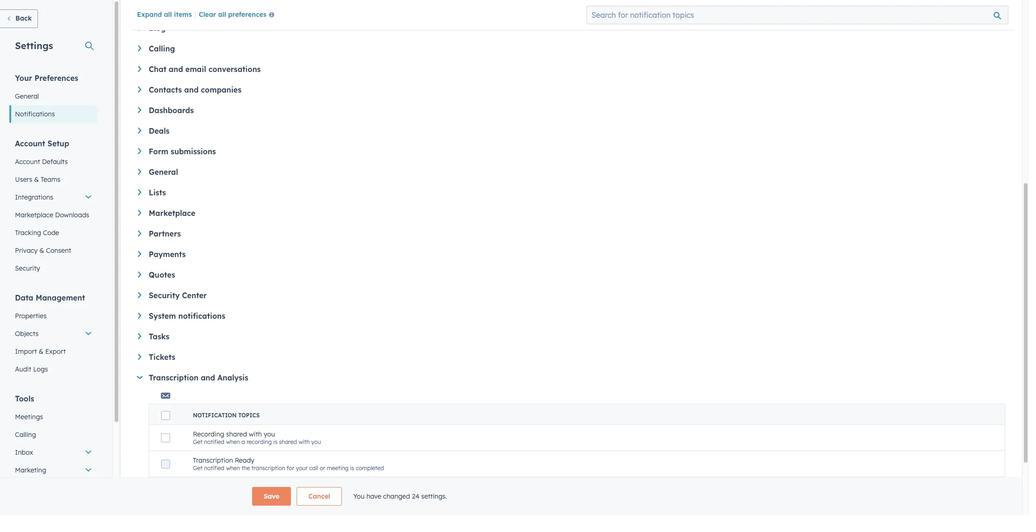 Task type: vqa. For each thing, say whether or not it's contained in the screenshot.
Management
yes



Task type: locate. For each thing, give the bounding box(es) containing it.
0 horizontal spatial marketplace
[[15, 211, 53, 219]]

and right chat
[[169, 65, 183, 74]]

& inside 'privacy & consent' link
[[39, 247, 44, 255]]

chat and email conversations button
[[138, 65, 1006, 74]]

0 vertical spatial &
[[34, 175, 39, 184]]

caret image inside system notifications dropdown button
[[138, 313, 141, 319]]

& left export
[[39, 348, 43, 356]]

all for clear
[[218, 10, 226, 19]]

caret image for general
[[138, 169, 141, 175]]

calling button
[[138, 44, 1006, 53]]

0 vertical spatial is
[[273, 439, 278, 446]]

caret image inside dashboards 'dropdown button'
[[138, 107, 141, 113]]

transcription and analysis
[[149, 373, 248, 383]]

when left the
[[226, 465, 240, 472]]

1 vertical spatial is
[[350, 465, 354, 472]]

email
[[185, 65, 206, 74]]

get inside transcription ready get notified when the transcription for your call or meeting is completed
[[193, 465, 203, 472]]

all right clear
[[218, 10, 226, 19]]

caret image
[[138, 66, 141, 72], [138, 87, 141, 93], [138, 107, 141, 113], [138, 169, 141, 175], [138, 190, 141, 196], [138, 210, 141, 216], [138, 231, 141, 237], [138, 251, 141, 257], [138, 272, 141, 278], [138, 334, 141, 340], [137, 376, 143, 380]]

2 notified from the top
[[204, 465, 225, 472]]

lists button
[[138, 188, 1006, 197]]

2 vertical spatial and
[[201, 373, 215, 383]]

blog button
[[138, 23, 1006, 33]]

caret image inside tasks dropdown button
[[138, 334, 141, 340]]

get down recording
[[193, 465, 203, 472]]

is inside recording shared with you get notified when a recording is shared with you
[[273, 439, 278, 446]]

account inside "link"
[[15, 158, 40, 166]]

privacy & consent
[[15, 247, 71, 255]]

1 notified from the top
[[204, 439, 225, 446]]

caret image inside partners dropdown button
[[138, 231, 141, 237]]

1 vertical spatial when
[[226, 465, 240, 472]]

1 horizontal spatial is
[[350, 465, 354, 472]]

caret image inside general dropdown button
[[138, 169, 141, 175]]

calling inside tools element
[[15, 431, 36, 439]]

analysis
[[218, 373, 248, 383]]

code
[[43, 229, 59, 237]]

your
[[15, 73, 32, 83]]

marketing
[[15, 467, 46, 475]]

all
[[164, 10, 172, 19], [218, 10, 226, 19]]

1 horizontal spatial marketplace
[[149, 209, 195, 218]]

& right 'privacy'
[[39, 247, 44, 255]]

and for contacts
[[184, 85, 199, 95]]

2 when from the top
[[226, 465, 240, 472]]

caret image inside lists dropdown button
[[138, 190, 141, 196]]

account for account defaults
[[15, 158, 40, 166]]

users & teams link
[[9, 171, 98, 189]]

calling up inbox
[[15, 431, 36, 439]]

security center
[[149, 291, 207, 300]]

4 caret image from the top
[[138, 292, 141, 298]]

caret image for transcription and analysis
[[137, 376, 143, 380]]

you
[[264, 431, 275, 439], [311, 439, 321, 446]]

1 vertical spatial &
[[39, 247, 44, 255]]

submissions
[[171, 147, 216, 156]]

expand all items
[[137, 10, 192, 19]]

transcription down recording
[[193, 457, 233, 465]]

1 horizontal spatial general
[[149, 168, 178, 177]]

is
[[273, 439, 278, 446], [350, 465, 354, 472]]

is right recording
[[273, 439, 278, 446]]

transcription
[[149, 373, 199, 383], [193, 457, 233, 465]]

account up account defaults
[[15, 139, 45, 148]]

audit
[[15, 365, 31, 374]]

notified left ready
[[204, 465, 225, 472]]

import & export link
[[9, 343, 98, 361]]

your preferences element
[[9, 73, 98, 123]]

marketplace inside the account setup element
[[15, 211, 53, 219]]

back
[[15, 14, 32, 22]]

notified down notification
[[204, 439, 225, 446]]

tasks
[[149, 332, 170, 342]]

have
[[367, 493, 381, 501]]

account for account setup
[[15, 139, 45, 148]]

caret image inside the calling dropdown button
[[138, 45, 141, 51]]

with up your
[[299, 439, 310, 446]]

ready
[[235, 457, 254, 465]]

1 vertical spatial and
[[184, 85, 199, 95]]

caret image inside payments dropdown button
[[138, 251, 141, 257]]

get down notification
[[193, 439, 203, 446]]

2 all from the left
[[218, 10, 226, 19]]

conversations
[[209, 65, 261, 74]]

tasks button
[[138, 332, 1006, 342]]

0 horizontal spatial security
[[15, 264, 40, 273]]

account
[[15, 139, 45, 148], [15, 158, 40, 166]]

1 vertical spatial transcription
[[193, 457, 233, 465]]

shared
[[226, 431, 247, 439], [279, 439, 297, 446]]

data management
[[15, 293, 85, 303]]

2 caret image from the top
[[138, 128, 141, 134]]

caret image for chat and email conversations
[[138, 66, 141, 72]]

contacts and companies
[[149, 85, 242, 95]]

& right users
[[34, 175, 39, 184]]

security
[[15, 264, 40, 273], [149, 291, 180, 300]]

0 vertical spatial notified
[[204, 439, 225, 446]]

settings
[[15, 40, 53, 51]]

notified inside recording shared with you get notified when a recording is shared with you
[[204, 439, 225, 446]]

caret image
[[138, 45, 141, 51], [138, 128, 141, 134], [138, 148, 141, 154], [138, 292, 141, 298], [138, 313, 141, 319], [138, 354, 141, 360]]

calling up chat
[[149, 44, 175, 53]]

notifications
[[15, 110, 55, 118]]

0 horizontal spatial general
[[15, 92, 39, 101]]

privacy
[[15, 247, 38, 255]]

dashboards
[[149, 106, 194, 115]]

caret image inside form submissions dropdown button
[[138, 148, 141, 154]]

partners button
[[138, 229, 1006, 239]]

1 all from the left
[[164, 10, 172, 19]]

caret image inside security center dropdown button
[[138, 292, 141, 298]]

caret image inside chat and email conversations dropdown button
[[138, 66, 141, 72]]

& for consent
[[39, 247, 44, 255]]

Search for notification topics search field
[[587, 6, 1009, 24]]

0 vertical spatial transcription
[[149, 373, 199, 383]]

1 get from the top
[[193, 439, 203, 446]]

general
[[15, 92, 39, 101], [149, 168, 178, 177]]

& inside users & teams link
[[34, 175, 39, 184]]

caret image left security center at the bottom
[[138, 292, 141, 298]]

& for export
[[39, 348, 43, 356]]

2 vertical spatial &
[[39, 348, 43, 356]]

caret image for contacts and companies
[[138, 87, 141, 93]]

is right meeting
[[350, 465, 354, 472]]

security up system
[[149, 291, 180, 300]]

transcription
[[252, 465, 285, 472]]

transcription down tickets
[[149, 373, 199, 383]]

2 get from the top
[[193, 465, 203, 472]]

privacy & consent link
[[9, 242, 98, 260]]

0 vertical spatial and
[[169, 65, 183, 74]]

caret image left deals
[[138, 128, 141, 134]]

transcription inside transcription ready get notified when the transcription for your call or meeting is completed
[[193, 457, 233, 465]]

all inside button
[[218, 10, 226, 19]]

1 vertical spatial notified
[[204, 465, 225, 472]]

general down form
[[149, 168, 178, 177]]

all left the 'items' at the left of the page
[[164, 10, 172, 19]]

0 horizontal spatial all
[[164, 10, 172, 19]]

1 horizontal spatial shared
[[279, 439, 297, 446]]

data
[[15, 293, 33, 303]]

security inside the account setup element
[[15, 264, 40, 273]]

get
[[193, 439, 203, 446], [193, 465, 203, 472]]

is inside transcription ready get notified when the transcription for your call or meeting is completed
[[350, 465, 354, 472]]

3 caret image from the top
[[138, 148, 141, 154]]

security down 'privacy'
[[15, 264, 40, 273]]

account setup
[[15, 139, 69, 148]]

import & export
[[15, 348, 66, 356]]

caret image inside contacts and companies dropdown button
[[138, 87, 141, 93]]

caret image left tickets
[[138, 354, 141, 360]]

caret image inside quotes dropdown button
[[138, 272, 141, 278]]

when left a at left bottom
[[226, 439, 240, 446]]

0 horizontal spatial calling
[[15, 431, 36, 439]]

caret image inside transcription and analysis dropdown button
[[137, 376, 143, 380]]

0 vertical spatial when
[[226, 439, 240, 446]]

marketplace
[[149, 209, 195, 218], [15, 211, 53, 219]]

account up users
[[15, 158, 40, 166]]

the
[[242, 465, 250, 472]]

caret image for dashboards
[[138, 107, 141, 113]]

shared down notification topics
[[226, 431, 247, 439]]

0 vertical spatial account
[[15, 139, 45, 148]]

1 horizontal spatial with
[[299, 439, 310, 446]]

or
[[320, 465, 325, 472]]

caret image down expand
[[138, 45, 141, 51]]

1 vertical spatial account
[[15, 158, 40, 166]]

and left analysis on the left of page
[[201, 373, 215, 383]]

setup
[[48, 139, 69, 148]]

cancel button
[[297, 488, 342, 506]]

contacts and companies button
[[138, 85, 1006, 95]]

companies
[[201, 85, 242, 95]]

integrations button
[[9, 189, 98, 206]]

2 horizontal spatial and
[[201, 373, 215, 383]]

1 vertical spatial calling
[[15, 431, 36, 439]]

save button
[[252, 488, 291, 506]]

1 horizontal spatial security
[[149, 291, 180, 300]]

& inside the import & export link
[[39, 348, 43, 356]]

1 horizontal spatial and
[[184, 85, 199, 95]]

users & teams
[[15, 175, 60, 184]]

topics
[[238, 412, 260, 419]]

system notifications
[[149, 312, 225, 321]]

inbox button
[[9, 444, 98, 462]]

with right a at left bottom
[[249, 431, 262, 439]]

with
[[249, 431, 262, 439], [299, 439, 310, 446]]

1 account from the top
[[15, 139, 45, 148]]

you right a at left bottom
[[264, 431, 275, 439]]

marketplace button
[[138, 209, 1006, 218]]

marketplace downloads link
[[9, 206, 98, 224]]

and for chat
[[169, 65, 183, 74]]

0 vertical spatial calling
[[149, 44, 175, 53]]

0 vertical spatial get
[[193, 439, 203, 446]]

1 caret image from the top
[[138, 45, 141, 51]]

export
[[45, 348, 66, 356]]

shared up transcription ready get notified when the transcription for your call or meeting is completed at bottom left
[[279, 439, 297, 446]]

1 vertical spatial security
[[149, 291, 180, 300]]

caret image inside deals dropdown button
[[138, 128, 141, 134]]

caret image inside the tickets 'dropdown button'
[[138, 354, 141, 360]]

2 account from the top
[[15, 158, 40, 166]]

caret image left form
[[138, 148, 141, 154]]

0 horizontal spatial and
[[169, 65, 183, 74]]

get inside recording shared with you get notified when a recording is shared with you
[[193, 439, 203, 446]]

form
[[149, 147, 168, 156]]

you up call
[[311, 439, 321, 446]]

0 vertical spatial security
[[15, 264, 40, 273]]

marketplace up partners
[[149, 209, 195, 218]]

a
[[242, 439, 245, 446]]

marketplace down integrations in the left top of the page
[[15, 211, 53, 219]]

6 caret image from the top
[[138, 354, 141, 360]]

general down your
[[15, 92, 39, 101]]

caret image inside marketplace dropdown button
[[138, 210, 141, 216]]

0 vertical spatial general
[[15, 92, 39, 101]]

caret image for security center
[[138, 292, 141, 298]]

tracking code
[[15, 229, 59, 237]]

1 horizontal spatial all
[[218, 10, 226, 19]]

objects button
[[9, 325, 98, 343]]

0 horizontal spatial is
[[273, 439, 278, 446]]

tickets
[[149, 353, 175, 362]]

notified inside transcription ready get notified when the transcription for your call or meeting is completed
[[204, 465, 225, 472]]

1 vertical spatial get
[[193, 465, 203, 472]]

1 when from the top
[[226, 439, 240, 446]]

5 caret image from the top
[[138, 313, 141, 319]]

and down email
[[184, 85, 199, 95]]

caret image left system
[[138, 313, 141, 319]]

meeting
[[327, 465, 349, 472]]

tracking code link
[[9, 224, 98, 242]]



Task type: describe. For each thing, give the bounding box(es) containing it.
caret image for marketplace
[[138, 210, 141, 216]]

0 horizontal spatial shared
[[226, 431, 247, 439]]

partners
[[149, 229, 181, 239]]

account defaults
[[15, 158, 68, 166]]

caret image for system notifications
[[138, 313, 141, 319]]

form submissions
[[149, 147, 216, 156]]

items
[[174, 10, 192, 19]]

1 horizontal spatial calling
[[149, 44, 175, 53]]

when inside recording shared with you get notified when a recording is shared with you
[[226, 439, 240, 446]]

users
[[15, 175, 32, 184]]

24
[[412, 493, 420, 501]]

form submissions button
[[138, 147, 1006, 156]]

1 vertical spatial general
[[149, 168, 178, 177]]

account setup element
[[9, 139, 98, 278]]

security for security
[[15, 264, 40, 273]]

recording
[[193, 431, 224, 439]]

data management element
[[9, 293, 98, 379]]

deals
[[149, 126, 170, 136]]

notifications
[[178, 312, 225, 321]]

tools
[[15, 395, 34, 404]]

logs
[[33, 365, 48, 374]]

general button
[[138, 168, 1006, 177]]

preferences
[[228, 10, 267, 19]]

blog
[[149, 23, 166, 33]]

caret image for quotes
[[138, 272, 141, 278]]

your preferences
[[15, 73, 78, 83]]

and for transcription
[[201, 373, 215, 383]]

management
[[36, 293, 85, 303]]

your
[[296, 465, 308, 472]]

properties link
[[9, 307, 98, 325]]

general inside your preferences element
[[15, 92, 39, 101]]

caret image for partners
[[138, 231, 141, 237]]

expand all items button
[[137, 10, 192, 19]]

chat
[[149, 65, 166, 74]]

notification
[[193, 412, 237, 419]]

security for security center
[[149, 291, 180, 300]]

caret image for lists
[[138, 190, 141, 196]]

cancel
[[309, 493, 330, 501]]

0 horizontal spatial you
[[264, 431, 275, 439]]

general link
[[9, 88, 98, 105]]

transcription for transcription ready get notified when the transcription for your call or meeting is completed
[[193, 457, 233, 465]]

consent
[[46, 247, 71, 255]]

tickets button
[[138, 353, 1006, 362]]

marketplace for marketplace
[[149, 209, 195, 218]]

audit logs
[[15, 365, 48, 374]]

defaults
[[42, 158, 68, 166]]

inbox
[[15, 449, 33, 457]]

preferences
[[34, 73, 78, 83]]

meetings link
[[9, 409, 98, 426]]

call
[[309, 465, 318, 472]]

calling link
[[9, 426, 98, 444]]

caret image for deals
[[138, 128, 141, 134]]

caret image for tasks
[[138, 334, 141, 340]]

1 horizontal spatial you
[[311, 439, 321, 446]]

you
[[353, 493, 365, 501]]

import
[[15, 348, 37, 356]]

center
[[182, 291, 207, 300]]

downloads
[[55, 211, 89, 219]]

objects
[[15, 330, 39, 338]]

clear all preferences
[[199, 10, 267, 19]]

settings.
[[421, 493, 447, 501]]

marketplace downloads
[[15, 211, 89, 219]]

0 horizontal spatial with
[[249, 431, 262, 439]]

recording
[[247, 439, 272, 446]]

properties
[[15, 312, 47, 321]]

expand
[[137, 10, 162, 19]]

you have changed 24 settings.
[[353, 493, 447, 501]]

caret image for form submissions
[[138, 148, 141, 154]]

dashboards button
[[138, 106, 1006, 115]]

transcription for transcription and analysis
[[149, 373, 199, 383]]

for
[[287, 465, 294, 472]]

deals button
[[138, 126, 1006, 136]]

integrations
[[15, 193, 53, 202]]

transcription and analysis button
[[137, 373, 1006, 383]]

payments
[[149, 250, 186, 259]]

meetings
[[15, 413, 43, 422]]

marketing button
[[9, 462, 98, 480]]

caret image for tickets
[[138, 354, 141, 360]]

notifications link
[[9, 105, 98, 123]]

system
[[149, 312, 176, 321]]

lists
[[149, 188, 166, 197]]

caret image for calling
[[138, 45, 141, 51]]

save
[[264, 493, 280, 501]]

all for expand
[[164, 10, 172, 19]]

when inside transcription ready get notified when the transcription for your call or meeting is completed
[[226, 465, 240, 472]]

transcription ready get notified when the transcription for your call or meeting is completed
[[193, 457, 384, 472]]

account defaults link
[[9, 153, 98, 171]]

& for teams
[[34, 175, 39, 184]]

caret image for payments
[[138, 251, 141, 257]]

tools element
[[9, 394, 98, 516]]

clear
[[199, 10, 216, 19]]

marketplace for marketplace downloads
[[15, 211, 53, 219]]



